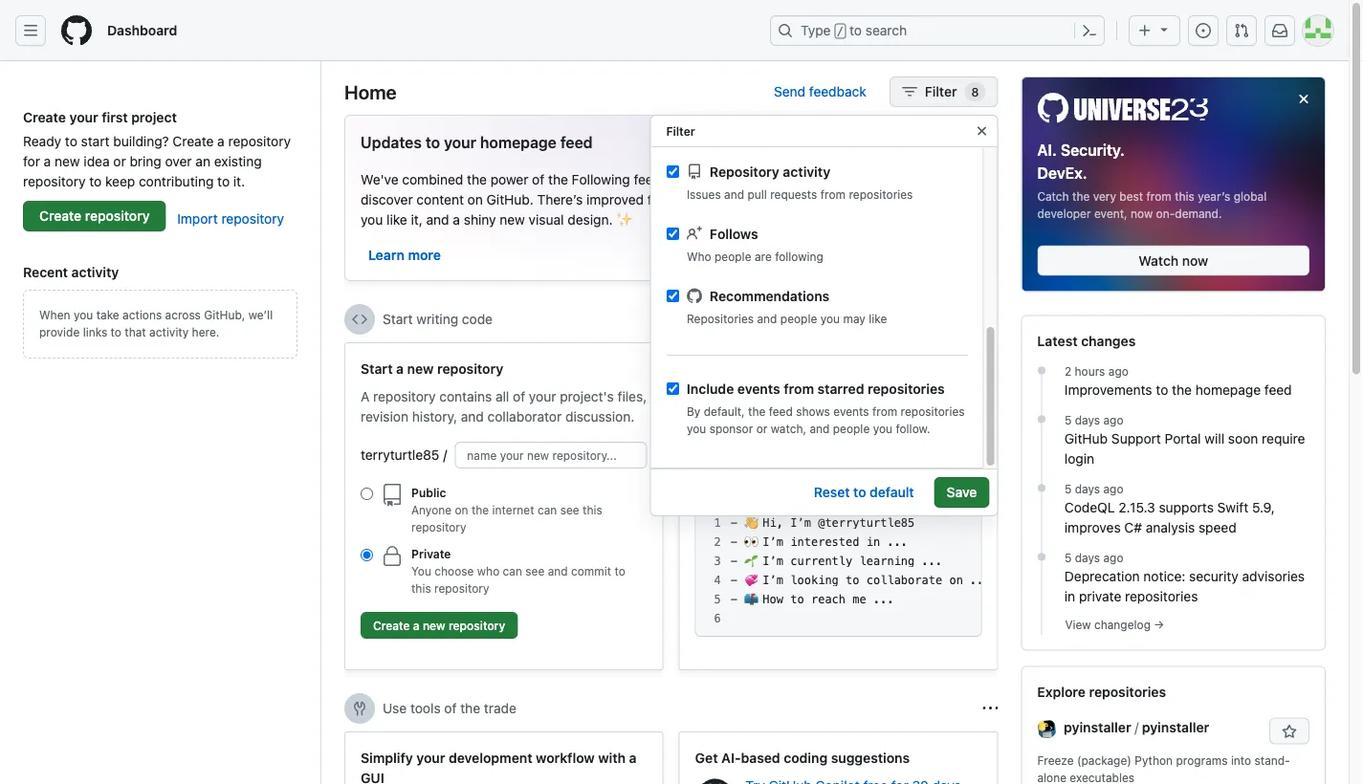 Task type: vqa. For each thing, say whether or not it's contained in the screenshot.
ago
yes



Task type: describe. For each thing, give the bounding box(es) containing it.
repositories inside 5 days ago deprecation notice: security advisories in private repositories
[[1125, 589, 1198, 605]]

2 hours ago improvements to the homepage feed
[[1065, 365, 1292, 398]]

2 pyinstaller from the left
[[1142, 720, 1210, 736]]

5 days ago github support portal will soon require login
[[1065, 414, 1306, 467]]

0 horizontal spatial filter
[[666, 124, 695, 138]]

history,
[[412, 409, 457, 424]]

plus image
[[1138, 23, 1153, 38]]

and inside a repository contains all of your project's files, revision history, and collaborator discussion.
[[461, 409, 484, 424]]

mark github image
[[686, 288, 702, 304]]

it,
[[411, 211, 423, 227]]

shows
[[796, 405, 830, 418]]

i'm up how
[[763, 574, 784, 587]]

to inside private you choose who can see and commit to this repository
[[615, 565, 626, 578]]

customize
[[768, 191, 832, 207]]

you down discover
[[361, 211, 383, 227]]

dot fill image for github support portal will soon require login
[[1034, 412, 1050, 427]]

follows
[[709, 226, 758, 242]]

1 - from the top
[[731, 517, 738, 530]]

repositories up at
[[867, 381, 945, 397]]

3 - from the top
[[731, 555, 738, 568]]

i'm down the hi, on the bottom of the page
[[763, 536, 784, 549]]

save
[[947, 485, 977, 500]]

your inside we've combined the power of the following feed with the for you feed so there's one place to discover content on github. there's improved filtering so you can customize your feed exactly how you like it, and a shiny new visual design. ✨
[[835, 191, 863, 207]]

an
[[196, 153, 211, 169]]

homepage image
[[61, 15, 92, 46]]

ai-
[[722, 750, 741, 766]]

can inside public anyone on the internet can see this repository
[[538, 503, 557, 517]]

improvements
[[1065, 382, 1153, 398]]

include events from starred repositories
[[686, 381, 945, 397]]

github,
[[204, 308, 245, 321]]

why am i seeing this? image for use tools of the trade
[[983, 701, 998, 717]]

filter image
[[902, 84, 917, 100]]

the left trade
[[460, 701, 480, 717]]

activity for recent activity
[[71, 264, 119, 280]]

improves
[[1065, 520, 1121, 536]]

💞️
[[745, 574, 756, 587]]

terryturtle85
[[361, 447, 440, 463]]

days for codeql
[[1075, 483, 1100, 496]]

simplify your development workflow with a gui
[[361, 750, 637, 785]]

a inside simplify your development workflow with a gui
[[629, 750, 637, 766]]

import repository
[[177, 211, 284, 226]]

collaborator
[[488, 409, 562, 424]]

changelog
[[1095, 619, 1151, 632]]

ago for deprecation
[[1104, 552, 1124, 565]]

collaborate
[[867, 574, 943, 587]]

when
[[39, 308, 70, 321]]

your inside share information about yourself by creating a profile readme, which appears at the top of your profile page.
[[695, 429, 723, 444]]

get ai-based coding suggestions element
[[679, 732, 998, 785]]

suggestions
[[831, 750, 910, 766]]

private
[[1079, 589, 1122, 605]]

tools image
[[352, 701, 367, 717]]

the up issues
[[694, 171, 714, 187]]

yourself
[[848, 388, 897, 404]]

new inside we've combined the power of the following feed with the for you feed so there's one place to discover content on github. there's improved filtering so you can customize your feed exactly how you like it, and a shiny new visual design. ✨
[[500, 211, 525, 227]]

idea
[[84, 153, 110, 169]]

days for github
[[1075, 414, 1100, 427]]

and down recommendations
[[757, 312, 777, 325]]

by
[[686, 405, 700, 418]]

0 horizontal spatial so
[[698, 191, 713, 207]]

you down for
[[717, 191, 739, 207]]

or inside the "create your first project ready to start building? create a repository for a new idea or bring over an existing repository to keep contributing to it."
[[113, 153, 126, 169]]

follow.
[[895, 422, 930, 435]]

ago for github
[[1104, 414, 1124, 427]]

first
[[102, 109, 128, 125]]

freeze (package) python programs into stand- alone executables
[[1038, 755, 1291, 785]]

your inside simplify your development workflow with a gui
[[417, 750, 445, 766]]

a inside button
[[413, 619, 420, 632]]

more
[[408, 247, 441, 263]]

/ for terryturtle85
[[443, 447, 447, 463]]

contains
[[440, 388, 492, 404]]

your inside a repository contains all of your project's files, revision history, and collaborator discussion.
[[529, 388, 556, 404]]

content
[[417, 191, 464, 207]]

person add image
[[686, 226, 702, 242]]

very
[[1093, 190, 1117, 203]]

repository inside public anyone on the internet can see this repository
[[411, 521, 466, 534]]

... right collaborate
[[970, 574, 991, 587]]

repository down the it.
[[221, 211, 284, 226]]

universe23 image
[[1038, 93, 1209, 123]]

1 vertical spatial people
[[780, 312, 817, 325]]

into
[[1231, 755, 1252, 768]]

demand.
[[1175, 207, 1222, 221]]

new up 'history,'
[[407, 361, 434, 377]]

workflow
[[536, 750, 595, 766]]

i'm right 🌱
[[763, 555, 784, 568]]

the inside public anyone on the internet can see this repository
[[472, 503, 489, 517]]

0 vertical spatial profile
[[695, 409, 735, 424]]

repositories inside by default, the feed shows events from repositories you sponsor or watch, and people you follow.
[[900, 405, 965, 418]]

currently
[[791, 555, 853, 568]]

5 - from the top
[[731, 593, 738, 607]]

send feedback
[[774, 84, 867, 100]]

updates to your homepage feed
[[361, 133, 593, 152]]

ready
[[23, 133, 61, 149]]

issues and pull requests from repositories
[[686, 188, 913, 201]]

📫
[[745, 593, 756, 607]]

0 vertical spatial people
[[714, 250, 751, 263]]

watch now
[[1139, 253, 1209, 268]]

create for create repository
[[39, 208, 81, 224]]

you left at
[[873, 422, 892, 435]]

1 vertical spatial profile
[[726, 429, 765, 444]]

repo image for public
[[381, 484, 404, 507]]

over
[[165, 153, 192, 169]]

one
[[863, 171, 886, 187]]

from inside by default, the feed shows events from repositories you sponsor or watch, and people you follow.
[[872, 405, 897, 418]]

the inside 2 hours ago improvements to the homepage feed
[[1172, 382, 1192, 398]]

ai.
[[1038, 141, 1057, 159]]

discussion.
[[565, 409, 635, 424]]

activity for repository activity
[[783, 164, 830, 179]]

watch,
[[770, 422, 806, 435]]

ago for improvements
[[1109, 365, 1129, 379]]

advisories
[[1242, 569, 1305, 585]]

requests
[[770, 188, 817, 201]]

on inside 1 - 👋 hi, i'm @terryturtle85 2 - 👀 i'm interested in ... 3 - 🌱 i'm currently learning ... 4 - 💞️ i'm looking to collaborate on ... 5 - 📫 how to reach me ... 6
[[950, 574, 963, 587]]

see inside public anyone on the internet can see this repository
[[560, 503, 580, 517]]

repository down keep
[[85, 208, 150, 224]]

improved
[[587, 191, 644, 207]]

page.
[[769, 429, 804, 444]]

watch now link
[[1038, 246, 1310, 276]]

power
[[491, 171, 529, 187]]

import
[[177, 211, 218, 226]]

pull
[[747, 188, 767, 201]]

about
[[808, 388, 844, 404]]

1 - 👋 hi, i'm @terryturtle85 2 - 👀 i'm interested in ... 3 - 🌱 i'm currently learning ... 4 - 💞️ i'm looking to collaborate on ... 5 - 📫 how to reach me ... 6
[[714, 517, 991, 626]]

feed inside by default, the feed shows events from repositories you sponsor or watch, and people you follow.
[[768, 405, 793, 418]]

a up existing on the top left of the page
[[217, 133, 225, 149]]

like inside 'menu'
[[868, 312, 887, 325]]

close menu image
[[974, 123, 990, 139]]

this inside public anyone on the internet can see this repository
[[583, 503, 603, 517]]

reset
[[814, 485, 850, 500]]

the inside the ai. security. devex. catch the very best from this year's global developer event, now on-demand.
[[1073, 190, 1090, 203]]

repository inside a repository contains all of your project's files, revision history, and collaborator discussion.
[[373, 388, 436, 404]]

actions
[[123, 308, 162, 321]]

5 for github support portal will soon require login
[[1065, 414, 1072, 427]]

here.
[[192, 325, 219, 339]]

none radio inside create a new repository element
[[361, 488, 373, 500]]

/ inside introduce yourself with a profile readme "element"
[[803, 477, 810, 491]]

programs
[[1176, 755, 1228, 768]]

learning
[[860, 555, 915, 568]]

we'll
[[248, 308, 273, 321]]

alone
[[1038, 772, 1067, 785]]

create your first project ready to start building? create a repository for a new idea or bring over an existing repository to keep contributing to it.
[[23, 109, 291, 189]]

explore repositories navigation
[[1021, 667, 1326, 785]]

python
[[1135, 755, 1173, 768]]

4
[[714, 574, 721, 587]]

Repository name text field
[[455, 442, 647, 469]]

who
[[686, 250, 711, 263]]

readme,
[[738, 409, 796, 424]]

interested
[[791, 536, 860, 549]]

repository inside private you choose who can see and commit to this repository
[[434, 582, 489, 595]]

who people are following
[[686, 250, 823, 263]]

you inside "when you take actions across github, we'll provide links to that activity here."
[[74, 308, 93, 321]]

with inside simplify your development workflow with a gui
[[598, 750, 626, 766]]

hours
[[1075, 365, 1106, 379]]

code
[[462, 311, 493, 327]]

security.
[[1061, 141, 1125, 159]]

5.9,
[[1253, 500, 1275, 516]]

shiny
[[464, 211, 496, 227]]

speed
[[1199, 520, 1237, 536]]

repository up existing on the top left of the page
[[228, 133, 291, 149]]

create for create a new repository
[[373, 619, 410, 632]]

close image
[[1297, 91, 1312, 107]]

and down for
[[724, 188, 744, 201]]

the up there's
[[548, 171, 568, 187]]

that
[[125, 325, 146, 339]]

import repository link
[[177, 211, 284, 226]]

to inside 2 hours ago improvements to the homepage feed
[[1156, 382, 1169, 398]]

repository
[[709, 164, 779, 179]]

of right tools on the bottom of the page
[[444, 701, 457, 717]]

start for start writing code
[[383, 311, 413, 327]]

may
[[843, 312, 865, 325]]

0 horizontal spatial homepage
[[480, 133, 557, 152]]

like inside we've combined the power of the following feed with the for you feed so there's one place to discover content on github. there's improved filtering so you can customize your feed exactly how you like it, and a shiny new visual design. ✨
[[387, 211, 407, 227]]

and inside we've combined the power of the following feed with the for you feed so there's one place to discover content on github. there's improved filtering so you can customize your feed exactly how you like it, and a shiny new visual design. ✨
[[426, 211, 449, 227]]

links
[[83, 325, 107, 339]]

none submit inside introduce yourself with a profile readme "element"
[[904, 471, 966, 498]]

i'm right the hi, on the bottom of the page
[[791, 517, 811, 530]]

you up pull
[[742, 171, 764, 187]]

code image
[[352, 312, 367, 327]]

type
[[801, 22, 831, 38]]

codeql
[[1065, 500, 1115, 516]]

menu containing repository activity
[[651, 0, 983, 342]]

following
[[775, 250, 823, 263]]

create a new repository element
[[361, 359, 647, 647]]

anyone
[[411, 503, 452, 517]]

2 - from the top
[[731, 536, 738, 549]]



Task type: locate. For each thing, give the bounding box(es) containing it.
the up portal
[[1172, 382, 1192, 398]]

people down recommendations
[[780, 312, 817, 325]]

repo image
[[686, 164, 702, 179], [381, 484, 404, 507]]

feed down information
[[768, 405, 793, 418]]

create down lock "icon"
[[373, 619, 410, 632]]

revision
[[361, 409, 409, 424]]

from down there's
[[820, 188, 845, 201]]

commit
[[571, 565, 612, 578]]

0 horizontal spatial like
[[387, 211, 407, 227]]

send feedback link
[[774, 82, 867, 102]]

of inside we've combined the power of the following feed with the for you feed so there's one place to discover content on github. there's improved filtering so you can customize your feed exactly how you like it, and a shiny new visual design. ✨
[[532, 171, 545, 187]]

0 horizontal spatial repo image
[[381, 484, 404, 507]]

/ for pyinstaller
[[1135, 720, 1139, 736]]

1 horizontal spatial with
[[665, 171, 691, 187]]

repositories
[[849, 188, 913, 201], [867, 381, 945, 397], [900, 405, 965, 418], [1125, 589, 1198, 605], [1089, 685, 1166, 700]]

at
[[893, 409, 905, 424]]

top
[[932, 409, 953, 424]]

see
[[560, 503, 580, 517], [526, 565, 545, 578]]

1 horizontal spatial events
[[833, 405, 869, 418]]

1 vertical spatial on
[[455, 503, 468, 517]]

1 vertical spatial in
[[1065, 589, 1076, 605]]

home
[[344, 80, 397, 103]]

to inside we've combined the power of the following feed with the for you feed so there's one place to discover content on github. there's improved filtering so you can customize your feed exactly how you like it, and a shiny new visual design. ✨
[[927, 171, 939, 187]]

0 vertical spatial start
[[383, 311, 413, 327]]

/
[[837, 25, 844, 38], [443, 447, 447, 463], [803, 477, 810, 491], [1135, 720, 1139, 736]]

repo image for repository activity
[[686, 164, 702, 179]]

new down you at the left
[[423, 619, 446, 632]]

choose
[[435, 565, 474, 578]]

can down "repository"
[[743, 191, 765, 207]]

introduce yourself with a profile readme element
[[679, 343, 998, 671]]

/ right type on the right of page
[[837, 25, 844, 38]]

0 vertical spatial filter
[[925, 84, 957, 100]]

1 dot fill image from the top
[[1034, 363, 1050, 379]]

of inside share information about yourself by creating a profile readme, which appears at the top of your profile page.
[[956, 409, 969, 424]]

2 days from the top
[[1075, 483, 1100, 496]]

1 vertical spatial this
[[583, 503, 603, 517]]

how
[[763, 593, 784, 607]]

0 vertical spatial like
[[387, 211, 407, 227]]

contributing
[[139, 173, 214, 189]]

github.
[[487, 191, 534, 207]]

feed up following
[[561, 133, 593, 152]]

in inside 1 - 👋 hi, i'm @terryturtle85 2 - 👀 i'm interested in ... 3 - 🌱 i'm currently learning ... 4 - 💞️ i'm looking to collaborate on ... 5 - 📫 how to reach me ... 6
[[867, 536, 880, 549]]

5 for codeql 2.15.3 supports swift 5.9, improves c# analysis speed
[[1065, 483, 1072, 496]]

lock image
[[381, 545, 404, 568]]

/ left readme
[[803, 477, 810, 491]]

now inside the ai. security. devex. catch the very best from this year's global developer event, now on-demand.
[[1131, 207, 1153, 221]]

notice:
[[1144, 569, 1186, 585]]

0 vertical spatial can
[[743, 191, 765, 207]]

developer
[[1038, 207, 1091, 221]]

terryturtle85 /
[[361, 447, 447, 463]]

✨
[[617, 211, 630, 227]]

of right power
[[532, 171, 545, 187]]

0 horizontal spatial see
[[526, 565, 545, 578]]

0 horizontal spatial pyinstaller
[[1064, 720, 1132, 736]]

development
[[449, 750, 533, 766]]

the
[[467, 171, 487, 187], [548, 171, 568, 187], [694, 171, 714, 187], [1073, 190, 1090, 203], [1172, 382, 1192, 398], [748, 405, 765, 418], [909, 409, 929, 424], [472, 503, 489, 517], [460, 701, 480, 717]]

None radio
[[361, 549, 373, 562]]

can inside private you choose who can see and commit to this repository
[[503, 565, 522, 578]]

1 vertical spatial so
[[698, 191, 713, 207]]

ago inside 2 hours ago improvements to the homepage feed
[[1109, 365, 1129, 379]]

new inside the "create your first project ready to start building? create a repository for a new idea or bring over an existing repository to keep contributing to it."
[[55, 153, 80, 169]]

1
[[714, 517, 721, 530]]

events down the starred
[[833, 405, 869, 418]]

events inside by default, the feed shows events from repositories you sponsor or watch, and people you follow.
[[833, 405, 869, 418]]

your
[[69, 109, 98, 125], [444, 133, 476, 152], [835, 191, 863, 207], [529, 388, 556, 404], [695, 429, 723, 444], [417, 750, 445, 766]]

2
[[1065, 365, 1072, 379], [714, 536, 721, 549]]

1 horizontal spatial 2
[[1065, 365, 1072, 379]]

1 horizontal spatial see
[[560, 503, 580, 517]]

1 horizontal spatial now
[[1182, 253, 1209, 268]]

activity down across in the top of the page
[[149, 325, 189, 339]]

days inside 5 days ago github support portal will soon require login
[[1075, 414, 1100, 427]]

feedback
[[809, 84, 867, 100]]

None checkbox
[[666, 228, 679, 240], [666, 290, 679, 302], [666, 228, 679, 240], [666, 290, 679, 302]]

and down content
[[426, 211, 449, 227]]

2 vertical spatial this
[[411, 582, 431, 595]]

will
[[1205, 431, 1225, 447]]

this inside the ai. security. devex. catch the very best from this year's global developer event, now on-demand.
[[1175, 190, 1195, 203]]

new inside create a new repository button
[[423, 619, 446, 632]]

1 horizontal spatial pyinstaller
[[1142, 720, 1210, 736]]

activity up issues and pull requests from repositories
[[783, 164, 830, 179]]

from inside 'menu'
[[820, 188, 845, 201]]

4 - from the top
[[731, 574, 738, 587]]

1 vertical spatial start
[[361, 361, 393, 377]]

5
[[1065, 414, 1072, 427], [1065, 483, 1072, 496], [1065, 552, 1072, 565], [714, 593, 721, 607]]

... up collaborate
[[922, 555, 943, 568]]

0 vertical spatial activity
[[783, 164, 830, 179]]

0 vertical spatial so
[[799, 171, 814, 187]]

repositories down the notice: at the bottom right of page
[[1125, 589, 1198, 605]]

1 horizontal spatial or
[[756, 422, 767, 435]]

people down yourself
[[833, 422, 870, 435]]

0 vertical spatial events
[[737, 381, 780, 397]]

why am i seeing this? image
[[983, 312, 998, 327], [983, 701, 998, 717]]

2 vertical spatial activity
[[149, 325, 189, 339]]

repositories and people you may like
[[686, 312, 887, 325]]

2.15.3
[[1119, 500, 1156, 516]]

None submit
[[904, 471, 966, 498]]

1 vertical spatial days
[[1075, 483, 1100, 496]]

in up view
[[1065, 589, 1076, 605]]

0 vertical spatial 2
[[1065, 365, 1072, 379]]

repositories inside navigation
[[1089, 685, 1166, 700]]

take
[[96, 308, 119, 321]]

start inside create a new repository element
[[361, 361, 393, 377]]

from inside the ai. security. devex. catch the very best from this year's global developer event, now on-demand.
[[1147, 190, 1172, 203]]

0 vertical spatial with
[[665, 171, 691, 187]]

feed up filtering
[[634, 171, 661, 187]]

are
[[754, 250, 771, 263]]

across
[[165, 308, 201, 321]]

/ inside create a new repository element
[[443, 447, 447, 463]]

feed down one
[[866, 191, 894, 207]]

0 vertical spatial see
[[560, 503, 580, 517]]

repository down who
[[449, 619, 505, 632]]

... up learning
[[887, 536, 908, 549]]

0 vertical spatial dot fill image
[[1034, 363, 1050, 379]]

0 horizontal spatial activity
[[71, 264, 119, 280]]

like
[[387, 211, 407, 227], [868, 312, 887, 325]]

bring
[[130, 153, 162, 169]]

- left 🌱
[[731, 555, 738, 568]]

1 vertical spatial can
[[538, 503, 557, 517]]

see right 'internet'
[[560, 503, 580, 517]]

this inside private you choose who can see and commit to this repository
[[411, 582, 431, 595]]

why am i seeing this? image for start writing code
[[983, 312, 998, 327]]

this down you at the left
[[411, 582, 431, 595]]

0 horizontal spatial or
[[113, 153, 126, 169]]

dot fill image
[[1034, 363, 1050, 379], [1034, 412, 1050, 427], [1034, 550, 1050, 565]]

5 inside 5 days ago github support portal will soon require login
[[1065, 414, 1072, 427]]

who
[[477, 565, 500, 578]]

start for start a new repository
[[361, 361, 393, 377]]

ago up the deprecation
[[1104, 552, 1124, 565]]

learn
[[368, 247, 405, 263]]

on inside public anyone on the internet can see this repository
[[455, 503, 468, 517]]

2 dot fill image from the top
[[1034, 412, 1050, 427]]

this up commit
[[583, 503, 603, 517]]

use
[[383, 701, 407, 717]]

explore element
[[1021, 77, 1326, 785]]

5 inside 5 days ago codeql 2.15.3 supports swift 5.9, improves c# analysis speed
[[1065, 483, 1072, 496]]

the left power
[[467, 171, 487, 187]]

and left commit
[[548, 565, 568, 578]]

1 vertical spatial or
[[756, 422, 767, 435]]

of inside a repository contains all of your project's files, revision history, and collaborator discussion.
[[513, 388, 525, 404]]

view changelog →
[[1065, 619, 1165, 632]]

send
[[774, 84, 806, 100]]

none radio inside create a new repository element
[[361, 549, 373, 562]]

0 vertical spatial homepage
[[480, 133, 557, 152]]

create up ready
[[23, 109, 66, 125]]

the left 'internet'
[[472, 503, 489, 517]]

see inside private you choose who can see and commit to this repository
[[526, 565, 545, 578]]

1 horizontal spatial activity
[[149, 325, 189, 339]]

tools
[[410, 701, 441, 717]]

now inside watch now "link"
[[1182, 253, 1209, 268]]

8
[[972, 85, 979, 99]]

0 vertical spatial or
[[113, 153, 126, 169]]

5 for deprecation notice: security advisories in private repositories
[[1065, 552, 1072, 565]]

create for create your first project ready to start building? create a repository for a new idea or bring over an existing repository to keep contributing to it.
[[23, 109, 66, 125]]

repository up contains
[[437, 361, 504, 377]]

latest changes
[[1038, 334, 1136, 349]]

repository activity
[[709, 164, 830, 179]]

days for deprecation
[[1075, 552, 1100, 565]]

0 vertical spatial why am i seeing this? image
[[983, 312, 998, 327]]

and inside private you choose who can see and commit to this repository
[[548, 565, 568, 578]]

5 inside 5 days ago deprecation notice: security advisories in private repositories
[[1065, 552, 1072, 565]]

github
[[1065, 431, 1108, 447]]

0 vertical spatial days
[[1075, 414, 1100, 427]]

on right collaborate
[[950, 574, 963, 587]]

on-
[[1156, 207, 1175, 221]]

feed up the require
[[1265, 382, 1292, 398]]

filter up issues
[[666, 124, 695, 138]]

None radio
[[361, 488, 373, 500]]

- left 👋
[[731, 517, 738, 530]]

your up combined
[[444, 133, 476, 152]]

homepage inside 2 hours ago improvements to the homepage feed
[[1196, 382, 1261, 398]]

to inside button
[[854, 485, 866, 500]]

2 horizontal spatial activity
[[783, 164, 830, 179]]

0 vertical spatial this
[[1175, 190, 1195, 203]]

1 why am i seeing this? image from the top
[[983, 312, 998, 327]]

1 horizontal spatial filter
[[925, 84, 957, 100]]

on inside we've combined the power of the following feed with the for you feed so there's one place to discover content on github. there's improved filtering so you can customize your feed exactly how you like it, and a shiny new visual design. ✨
[[468, 191, 483, 207]]

or inside by default, the feed shows events from repositories you sponsor or watch, and people you follow.
[[756, 422, 767, 435]]

0 vertical spatial now
[[1131, 207, 1153, 221]]

private you choose who can see and commit to this repository
[[411, 547, 626, 595]]

1 horizontal spatial homepage
[[1196, 382, 1261, 398]]

1 vertical spatial activity
[[71, 264, 119, 280]]

repository inside button
[[449, 619, 505, 632]]

1 horizontal spatial repo image
[[686, 164, 702, 179]]

1 pyinstaller from the left
[[1064, 720, 1132, 736]]

1 horizontal spatial people
[[780, 312, 817, 325]]

a right workflow
[[629, 750, 637, 766]]

2 up 3
[[714, 536, 721, 549]]

codeql 2.15.3 supports swift 5.9, improves c# analysis speed link
[[1065, 498, 1310, 538]]

@pyinstaller profile image
[[1038, 720, 1057, 739]]

the right at
[[909, 409, 929, 424]]

filter right filter "icon"
[[925, 84, 957, 100]]

from up shows
[[783, 381, 814, 397]]

1 horizontal spatial can
[[538, 503, 557, 517]]

days inside 5 days ago deprecation notice: security advisories in private repositories
[[1075, 552, 1100, 565]]

save button
[[934, 477, 990, 508]]

repositories inside 'menu'
[[849, 188, 913, 201]]

2 horizontal spatial this
[[1175, 190, 1195, 203]]

2 vertical spatial on
[[950, 574, 963, 587]]

from down yourself
[[872, 405, 897, 418]]

a right for
[[44, 153, 51, 169]]

1 horizontal spatial in
[[1065, 589, 1076, 605]]

require
[[1262, 431, 1306, 447]]

or
[[113, 153, 126, 169], [756, 422, 767, 435]]

create a new repository button
[[361, 612, 518, 639]]

2 horizontal spatial people
[[833, 422, 870, 435]]

0 horizontal spatial this
[[411, 582, 431, 595]]

a down you at the left
[[413, 619, 420, 632]]

repositories down the "creating"
[[900, 405, 965, 418]]

keep
[[105, 173, 135, 189]]

events
[[737, 381, 780, 397], [833, 405, 869, 418]]

3 days from the top
[[1075, 552, 1100, 565]]

1 vertical spatial like
[[868, 312, 887, 325]]

watch
[[1139, 253, 1179, 268]]

combined
[[402, 171, 463, 187]]

- left 📫
[[731, 593, 738, 607]]

visual
[[529, 211, 564, 227]]

1 horizontal spatial like
[[868, 312, 887, 325]]

2 left hours
[[1065, 365, 1072, 379]]

/ inside type / to search
[[837, 25, 844, 38]]

you down by
[[686, 422, 706, 435]]

2 vertical spatial people
[[833, 422, 870, 435]]

1 vertical spatial events
[[833, 405, 869, 418]]

1 vertical spatial with
[[598, 750, 626, 766]]

a
[[217, 133, 225, 149], [44, 153, 51, 169], [453, 211, 460, 227], [396, 361, 404, 377], [973, 388, 981, 404], [413, 619, 420, 632], [629, 750, 637, 766]]

repository down anyone
[[411, 521, 466, 534]]

1 vertical spatial see
[[526, 565, 545, 578]]

the inside by default, the feed shows events from repositories you sponsor or watch, and people you follow.
[[748, 405, 765, 418]]

with inside we've combined the power of the following feed with the for you feed so there's one place to discover content on github. there's improved filtering so you can customize your feed exactly how you like it, and a shiny new visual design. ✨
[[665, 171, 691, 187]]

0 horizontal spatial 2
[[714, 536, 721, 549]]

swift
[[1218, 500, 1249, 516]]

feed inside 2 hours ago improvements to the homepage feed
[[1265, 382, 1292, 398]]

notifications image
[[1273, 23, 1288, 38]]

create up an
[[173, 133, 214, 149]]

ago inside 5 days ago codeql 2.15.3 supports swift 5.9, improves c# analysis speed
[[1104, 483, 1124, 496]]

start
[[383, 311, 413, 327], [361, 361, 393, 377]]

ago up support
[[1104, 414, 1124, 427]]

best
[[1120, 190, 1144, 203]]

recent activity
[[23, 264, 119, 280]]

days inside 5 days ago codeql 2.15.3 supports swift 5.9, improves c# analysis speed
[[1075, 483, 1100, 496]]

repositories down one
[[849, 188, 913, 201]]

dot fill image down dot fill image
[[1034, 550, 1050, 565]]

1 horizontal spatial so
[[799, 171, 814, 187]]

starred
[[817, 381, 864, 397]]

dot fill image
[[1034, 481, 1050, 496]]

support
[[1112, 431, 1161, 447]]

your right simplify
[[417, 750, 445, 766]]

dashboard link
[[100, 15, 185, 46]]

repository down for
[[23, 173, 86, 189]]

1 vertical spatial 2
[[714, 536, 721, 549]]

can inside we've combined the power of the following feed with the for you feed so there's one place to discover content on github. there's improved filtering so you can customize your feed exactly how you like it, and a shiny new visual design. ✨
[[743, 191, 765, 207]]

0 vertical spatial on
[[468, 191, 483, 207]]

your up "collaborator"
[[529, 388, 556, 404]]

get
[[695, 750, 718, 766]]

star this repository image
[[1282, 725, 1297, 740]]

0 horizontal spatial events
[[737, 381, 780, 397]]

dot fill image down latest
[[1034, 363, 1050, 379]]

ago inside 5 days ago deprecation notice: security advisories in private repositories
[[1104, 552, 1124, 565]]

days up codeql
[[1075, 483, 1100, 496]]

5 inside 1 - 👋 hi, i'm @terryturtle85 2 - 👀 i'm interested in ... 3 - 🌱 i'm currently learning ... 4 - 💞️ i'm looking to collaborate on ... 5 - 📫 how to reach me ... 6
[[714, 593, 721, 607]]

1 vertical spatial homepage
[[1196, 382, 1261, 398]]

your up start
[[69, 109, 98, 125]]

people inside by default, the feed shows events from repositories you sponsor or watch, and people you follow.
[[833, 422, 870, 435]]

0 vertical spatial in
[[867, 536, 880, 549]]

place
[[890, 171, 923, 187]]

a left shiny
[[453, 211, 460, 227]]

3
[[714, 555, 721, 568]]

profile down share
[[695, 409, 735, 424]]

your down there's
[[835, 191, 863, 207]]

2 inside 1 - 👋 hi, i'm @terryturtle85 2 - 👀 i'm interested in ... 3 - 🌱 i'm currently learning ... 4 - 💞️ i'm looking to collaborate on ... 5 - 📫 how to reach me ... 6
[[714, 536, 721, 549]]

start right code icon
[[383, 311, 413, 327]]

ago up "2.15.3"
[[1104, 483, 1124, 496]]

a
[[361, 388, 370, 404]]

a inside we've combined the power of the following feed with the for you feed so there's one place to discover content on github. there's improved filtering so you can customize your feed exactly how you like it, and a shiny new visual design. ✨
[[453, 211, 460, 227]]

triangle down image
[[1157, 22, 1172, 37]]

issue opened image
[[1196, 23, 1211, 38]]

of right all
[[513, 388, 525, 404]]

/ down 'history,'
[[443, 447, 447, 463]]

x image
[[967, 133, 982, 149]]

0 horizontal spatial with
[[598, 750, 626, 766]]

you inside 'menu'
[[820, 312, 840, 325]]

.md
[[854, 477, 874, 491]]

... right me
[[874, 593, 894, 607]]

and inside by default, the feed shows events from repositories you sponsor or watch, and people you follow.
[[809, 422, 829, 435]]

see right who
[[526, 565, 545, 578]]

2 vertical spatial days
[[1075, 552, 1100, 565]]

feed up requests
[[768, 171, 795, 187]]

activity
[[783, 164, 830, 179], [71, 264, 119, 280], [149, 325, 189, 339]]

can right who
[[503, 565, 522, 578]]

1 vertical spatial filter
[[666, 124, 695, 138]]

2 why am i seeing this? image from the top
[[983, 701, 998, 717]]

3 dot fill image from the top
[[1034, 550, 1050, 565]]

2 vertical spatial can
[[503, 565, 522, 578]]

2 horizontal spatial can
[[743, 191, 765, 207]]

0 horizontal spatial now
[[1131, 207, 1153, 221]]

pyinstaller
[[1064, 720, 1132, 736], [1142, 720, 1210, 736]]

by
[[901, 388, 916, 404]]

new down github.
[[500, 211, 525, 227]]

-
[[731, 517, 738, 530], [731, 536, 738, 549], [731, 555, 738, 568], [731, 574, 738, 587], [731, 593, 738, 607]]

your inside the "create your first project ready to start building? create a repository for a new idea or bring over an existing repository to keep contributing to it."
[[69, 109, 98, 125]]

1 vertical spatial now
[[1182, 253, 1209, 268]]

discover
[[361, 191, 413, 207]]

dot fill image for deprecation notice: security advisories in private repositories
[[1034, 550, 1050, 565]]

None checkbox
[[666, 166, 679, 178], [666, 383, 679, 395], [666, 166, 679, 178], [666, 383, 679, 395]]

on right anyone
[[455, 503, 468, 517]]

/ for type
[[837, 25, 844, 38]]

- left "👀"
[[731, 536, 738, 549]]

days up the deprecation
[[1075, 552, 1100, 565]]

1 vertical spatial dot fill image
[[1034, 412, 1050, 427]]

a inside share information about yourself by creating a profile readme, which appears at the top of your profile page.
[[973, 388, 981, 404]]

a up revision
[[396, 361, 404, 377]]

repo image up issues
[[686, 164, 702, 179]]

0 horizontal spatial in
[[867, 536, 880, 549]]

dot fill image for improvements to the homepage feed
[[1034, 363, 1050, 379]]

the inside share information about yourself by creating a profile readme, which appears at the top of your profile page.
[[909, 409, 929, 424]]

profile down readme,
[[726, 429, 765, 444]]

repositories up pyinstaller / pyinstaller
[[1089, 685, 1166, 700]]

and down shows
[[809, 422, 829, 435]]

0 horizontal spatial can
[[503, 565, 522, 578]]

create
[[23, 109, 66, 125], [173, 133, 214, 149], [39, 208, 81, 224], [373, 619, 410, 632]]

/ inside explore repositories navigation
[[1135, 720, 1139, 736]]

in
[[867, 536, 880, 549], [1065, 589, 1076, 605]]

with right workflow
[[598, 750, 626, 766]]

1 vertical spatial repo image
[[381, 484, 404, 507]]

of
[[532, 171, 545, 187], [513, 388, 525, 404], [956, 409, 969, 424], [444, 701, 457, 717]]

- left the 💞️
[[731, 574, 738, 587]]

command palette image
[[1082, 23, 1097, 38]]

improvements to the homepage feed link
[[1065, 380, 1310, 401]]

ago inside 5 days ago github support portal will soon require login
[[1104, 414, 1124, 427]]

files,
[[618, 388, 647, 404]]

git pull request image
[[1234, 23, 1250, 38]]

create inside button
[[373, 619, 410, 632]]

5 up "github"
[[1065, 414, 1072, 427]]

menu
[[651, 0, 983, 342]]

include
[[686, 381, 734, 397]]

in inside 5 days ago deprecation notice: security advisories in private repositories
[[1065, 589, 1076, 605]]

0 horizontal spatial people
[[714, 250, 751, 263]]

2 vertical spatial dot fill image
[[1034, 550, 1050, 565]]

1 vertical spatial why am i seeing this? image
[[983, 701, 998, 717]]

days up "github"
[[1075, 414, 1100, 427]]

ago for codeql
[[1104, 483, 1124, 496]]

to inside "when you take actions across github, we'll provide links to that activity here."
[[111, 325, 121, 339]]

default,
[[703, 405, 745, 418]]

1 horizontal spatial this
[[583, 503, 603, 517]]

0 vertical spatial repo image
[[686, 164, 702, 179]]

the down information
[[748, 405, 765, 418]]

2 inside 2 hours ago improvements to the homepage feed
[[1065, 365, 1072, 379]]

5 right dot fill image
[[1065, 483, 1072, 496]]

your down default,
[[695, 429, 723, 444]]

dot fill image up dot fill image
[[1034, 412, 1050, 427]]

like right the 'may'
[[868, 312, 887, 325]]

1 days from the top
[[1075, 414, 1100, 427]]

activity inside "when you take actions across github, we'll provide links to that activity here."
[[149, 325, 189, 339]]



